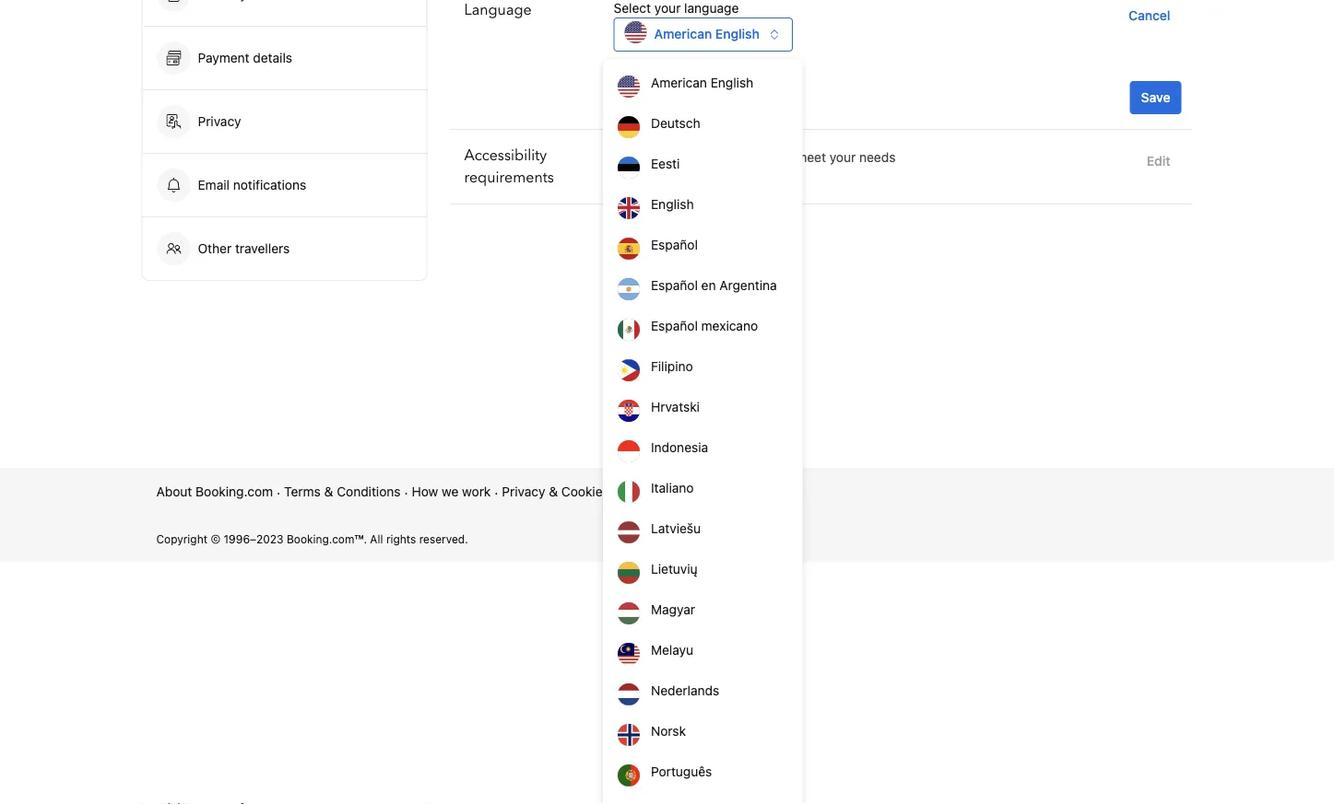 Task type: vqa. For each thing, say whether or not it's contained in the screenshot.
requirements.
no



Task type: locate. For each thing, give the bounding box(es) containing it.
español
[[651, 237, 698, 253], [651, 278, 698, 293], [651, 319, 698, 334]]

notifications
[[233, 177, 306, 193]]

0 vertical spatial american english
[[654, 26, 760, 41]]

requirements
[[464, 168, 554, 188]]

&
[[324, 485, 333, 500], [549, 485, 558, 500]]

american down 'select your language' at the top of the page
[[654, 26, 712, 41]]

privacy down payment
[[198, 114, 241, 129]]

italiano button
[[603, 468, 803, 509]]

english button
[[603, 184, 803, 225]]

& right terms
[[324, 485, 333, 500]]

1 horizontal spatial your
[[830, 150, 856, 165]]

filipino
[[651, 359, 693, 374]]

eesti
[[651, 156, 680, 171]]

0 vertical spatial american
[[654, 26, 712, 41]]

hrvatski
[[651, 400, 700, 415]]

payment details link
[[142, 27, 426, 89]]

edit
[[1147, 154, 1171, 169]]

work
[[462, 485, 491, 500]]

properties
[[670, 150, 731, 165]]

1 & from the left
[[324, 485, 333, 500]]

argentina
[[719, 278, 777, 293]]

american up deutsch
[[651, 75, 707, 90]]

american for american english dropdown button on the top of the page
[[654, 26, 712, 41]]

privacy & cookie statement link
[[502, 483, 668, 502]]

2 vertical spatial english
[[651, 197, 694, 212]]

1 horizontal spatial &
[[549, 485, 558, 500]]

privacy inside 'link'
[[198, 114, 241, 129]]

english
[[715, 26, 760, 41], [711, 75, 754, 90], [651, 197, 694, 212]]

privacy for privacy & cookie statement
[[502, 485, 545, 500]]

0 horizontal spatial &
[[324, 485, 333, 500]]

select
[[614, 0, 651, 16]]

0 vertical spatial english
[[715, 26, 760, 41]]

american inside button
[[651, 75, 707, 90]]

american english down "language"
[[654, 26, 760, 41]]

2 & from the left
[[549, 485, 558, 500]]

0 horizontal spatial privacy
[[198, 114, 241, 129]]

booking.com™.
[[287, 533, 367, 546]]

& for terms
[[324, 485, 333, 500]]

1 horizontal spatial privacy
[[502, 485, 545, 500]]

all
[[370, 533, 383, 546]]

1 español from the top
[[651, 237, 698, 253]]

american english inside american english button
[[651, 75, 754, 90]]

lietuvių button
[[603, 550, 803, 590]]

cookie
[[561, 485, 603, 500]]

save button
[[1130, 81, 1182, 114]]

1 vertical spatial american
[[651, 75, 707, 90]]

american english inside american english dropdown button
[[654, 26, 760, 41]]

english down "language"
[[715, 26, 760, 41]]

indonesia
[[651, 440, 708, 455]]

2 vertical spatial español
[[651, 319, 698, 334]]

your
[[655, 0, 681, 16], [830, 150, 856, 165]]

privacy & cookie statement
[[502, 485, 668, 500]]

0 vertical spatial privacy
[[198, 114, 241, 129]]

nederlands button
[[603, 671, 803, 712]]

american inside dropdown button
[[654, 26, 712, 41]]

deutsch
[[651, 116, 700, 131]]

how we work
[[412, 485, 491, 500]]

language
[[684, 0, 739, 16]]

1 vertical spatial english
[[711, 75, 754, 90]]

español mexicano
[[651, 319, 758, 334]]

american english up the deutsch button
[[651, 75, 754, 90]]

3 español from the top
[[651, 319, 698, 334]]

payment
[[198, 50, 249, 65]]

that
[[735, 150, 758, 165]]

terms & conditions link
[[284, 483, 401, 502]]

español inside 'button'
[[651, 237, 698, 253]]

privacy right work
[[502, 485, 545, 500]]

1 vertical spatial american english
[[651, 75, 754, 90]]

1 vertical spatial privacy
[[502, 485, 545, 500]]

american
[[654, 26, 712, 41], [651, 75, 707, 90]]

other
[[198, 241, 232, 256]]

español down english button on the top
[[651, 237, 698, 253]]

your right meet
[[830, 150, 856, 165]]

eesti button
[[603, 144, 803, 184]]

1 vertical spatial español
[[651, 278, 698, 293]]

english inside dropdown button
[[715, 26, 760, 41]]

italiano
[[651, 481, 694, 496]]

0 vertical spatial your
[[655, 0, 681, 16]]

english down eesti
[[651, 197, 694, 212]]

0 vertical spatial español
[[651, 237, 698, 253]]

português button
[[603, 752, 803, 793]]

help centre link
[[679, 483, 750, 502]]

american english for american english button
[[651, 75, 754, 90]]

american english
[[654, 26, 760, 41], [651, 75, 754, 90]]

2 español from the top
[[651, 278, 698, 293]]

statement
[[606, 485, 668, 500]]

your right the select
[[655, 0, 681, 16]]

español mexicano button
[[603, 306, 803, 347]]

privacy
[[198, 114, 241, 129], [502, 485, 545, 500]]

rights
[[386, 533, 416, 546]]

english up the deutsch button
[[711, 75, 754, 90]]

español left en
[[651, 278, 698, 293]]

accessibility
[[464, 146, 547, 166]]

norsk button
[[603, 712, 803, 752]]

& left cookie
[[549, 485, 558, 500]]

email notifications link
[[142, 154, 426, 217]]

1 vertical spatial your
[[830, 150, 856, 165]]

español up filipino
[[651, 319, 698, 334]]

privacy link
[[142, 90, 426, 153]]

norsk
[[651, 724, 686, 739]]



Task type: describe. For each thing, give the bounding box(es) containing it.
out
[[647, 150, 666, 165]]

how
[[412, 485, 438, 500]]

american for american english button
[[651, 75, 707, 90]]

meet
[[796, 150, 826, 165]]

american english button
[[603, 63, 803, 103]]

don't
[[762, 150, 793, 165]]

edit button
[[1139, 145, 1178, 178]]

needs
[[859, 150, 896, 165]]

about booking.com link
[[156, 483, 273, 502]]

indonesia button
[[603, 428, 803, 468]]

lietuvių
[[651, 562, 698, 577]]

melayu button
[[603, 631, 803, 671]]

help centre
[[679, 485, 750, 500]]

filipino button
[[603, 347, 803, 387]]

accessibility requirements
[[464, 146, 554, 188]]

nederlands
[[651, 684, 719, 699]]

american english for american english dropdown button on the top of the page
[[654, 26, 760, 41]]

filter out properties that don't meet your needs
[[614, 150, 896, 165]]

deutsch button
[[603, 103, 803, 144]]

magyar button
[[603, 590, 803, 631]]

travellers
[[235, 241, 290, 256]]

help
[[679, 485, 706, 500]]

1996–2023
[[224, 533, 284, 546]]

email
[[198, 177, 230, 193]]

centre
[[710, 485, 750, 500]]

magyar
[[651, 603, 695, 618]]

copyright
[[156, 533, 208, 546]]

payment details
[[198, 50, 296, 65]]

en
[[701, 278, 716, 293]]

other travellers link
[[142, 218, 426, 280]]

filter
[[614, 150, 644, 165]]

save
[[1141, 90, 1171, 105]]

english for american english button
[[711, 75, 754, 90]]

terms & conditions
[[284, 485, 401, 500]]

about booking.com
[[156, 485, 273, 500]]

reserved.
[[419, 533, 468, 546]]

português
[[651, 765, 712, 780]]

terms
[[284, 485, 321, 500]]

& for privacy
[[549, 485, 558, 500]]

cancel
[[1129, 8, 1171, 23]]

español for español mexicano
[[651, 319, 698, 334]]

conditions
[[337, 485, 401, 500]]

cancel button
[[1121, 0, 1178, 32]]

details
[[253, 50, 292, 65]]

español en argentina button
[[603, 266, 803, 306]]

select your language
[[614, 0, 739, 16]]

0 horizontal spatial your
[[655, 0, 681, 16]]

©
[[211, 533, 221, 546]]

language
[[464, 0, 532, 20]]

melayu
[[651, 643, 693, 658]]

we
[[442, 485, 459, 500]]

latviešu
[[651, 521, 701, 537]]

hrvatski button
[[603, 387, 803, 428]]

latviešu button
[[603, 509, 803, 550]]

english for american english dropdown button on the top of the page
[[715, 26, 760, 41]]

mexicano
[[701, 319, 758, 334]]

español button
[[603, 225, 803, 266]]

español for español en argentina
[[651, 278, 698, 293]]

copyright © 1996–2023 booking.com™. all rights reserved.
[[156, 533, 468, 546]]

español en argentina
[[651, 278, 777, 293]]

email notifications
[[198, 177, 306, 193]]

american english button
[[614, 18, 793, 52]]

privacy for privacy
[[198, 114, 241, 129]]

español for español
[[651, 237, 698, 253]]

about
[[156, 485, 192, 500]]

booking.com
[[196, 485, 273, 500]]

how we work link
[[412, 483, 491, 502]]

other travellers
[[198, 241, 290, 256]]



